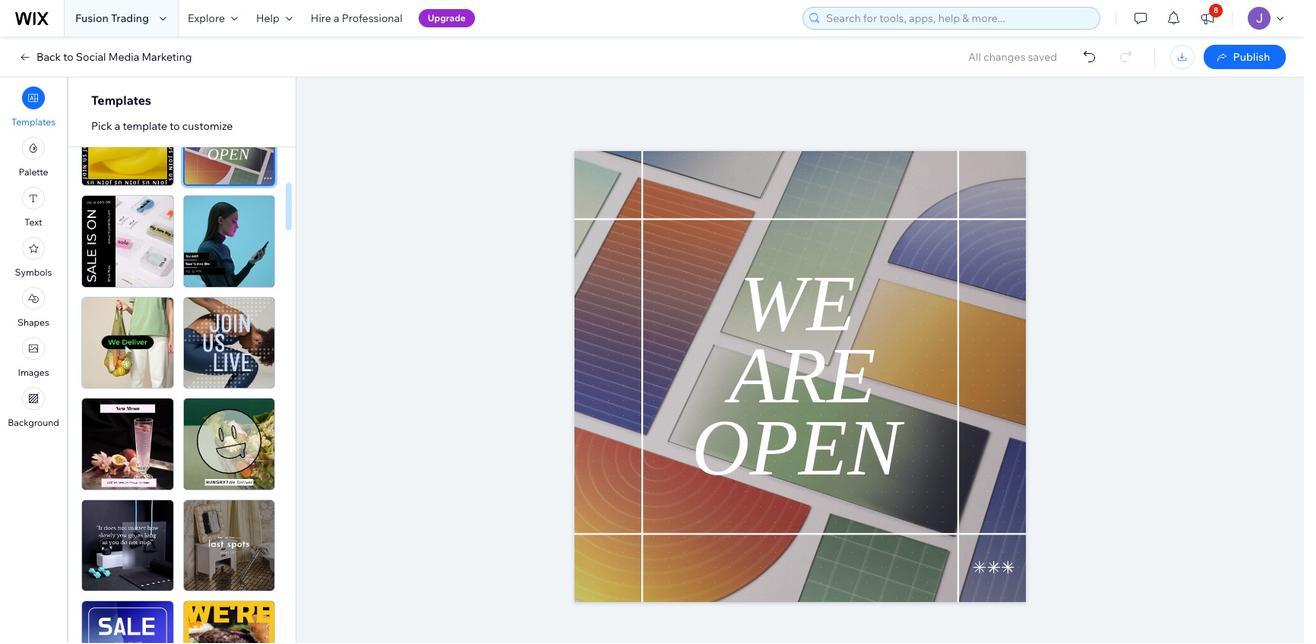 Task type: describe. For each thing, give the bounding box(es) containing it.
images button
[[18, 337, 49, 379]]

symbols
[[15, 267, 52, 278]]

text
[[25, 217, 42, 228]]

symbols button
[[15, 237, 52, 278]]

menu containing templates
[[0, 82, 67, 433]]

background
[[8, 417, 59, 429]]

hire a professional link
[[302, 0, 412, 36]]

marketing
[[142, 50, 192, 64]]

images
[[18, 367, 49, 379]]

shapes button
[[18, 287, 49, 328]]

template
[[123, 119, 167, 133]]

background button
[[8, 388, 59, 429]]

help button
[[247, 0, 302, 36]]

help
[[256, 11, 280, 25]]

1 horizontal spatial to
[[170, 119, 180, 133]]

changes
[[984, 50, 1026, 64]]

pick a template to customize
[[91, 119, 233, 133]]

saved
[[1028, 50, 1057, 64]]

palette button
[[19, 137, 48, 178]]



Task type: vqa. For each thing, say whether or not it's contained in the screenshot.
leftmost and
no



Task type: locate. For each thing, give the bounding box(es) containing it.
a right pick
[[115, 119, 120, 133]]

fusion trading
[[75, 11, 149, 25]]

to
[[63, 50, 74, 64], [170, 119, 180, 133]]

upgrade
[[428, 12, 466, 24]]

publish
[[1233, 50, 1270, 64]]

a for template
[[115, 119, 120, 133]]

upgrade button
[[419, 9, 475, 27]]

pick
[[91, 119, 112, 133]]

templates inside menu
[[11, 116, 56, 128]]

back to social media marketing button
[[18, 50, 192, 64]]

templates
[[91, 93, 151, 108], [11, 116, 56, 128]]

to right the back at the left top of page
[[63, 50, 74, 64]]

a
[[334, 11, 340, 25], [115, 119, 120, 133]]

0 horizontal spatial a
[[115, 119, 120, 133]]

1 horizontal spatial a
[[334, 11, 340, 25]]

fusion
[[75, 11, 109, 25]]

to right the template
[[170, 119, 180, 133]]

back
[[36, 50, 61, 64]]

0 vertical spatial a
[[334, 11, 340, 25]]

professional
[[342, 11, 403, 25]]

templates button
[[11, 87, 56, 128]]

1 vertical spatial templates
[[11, 116, 56, 128]]

explore
[[188, 11, 225, 25]]

all
[[969, 50, 981, 64]]

0 vertical spatial templates
[[91, 93, 151, 108]]

all changes saved
[[969, 50, 1057, 64]]

8
[[1214, 5, 1219, 15]]

hire
[[311, 11, 331, 25]]

a right "hire"
[[334, 11, 340, 25]]

menu
[[0, 82, 67, 433]]

palette
[[19, 166, 48, 178]]

templates up palette button
[[11, 116, 56, 128]]

a for professional
[[334, 11, 340, 25]]

trading
[[111, 11, 149, 25]]

social
[[76, 50, 106, 64]]

shapes
[[18, 317, 49, 328]]

0 horizontal spatial templates
[[11, 116, 56, 128]]

templates up pick
[[91, 93, 151, 108]]

8 button
[[1191, 0, 1224, 36]]

publish button
[[1204, 45, 1286, 69]]

Search for tools, apps, help & more... field
[[822, 8, 1095, 29]]

1 vertical spatial a
[[115, 119, 120, 133]]

1 vertical spatial to
[[170, 119, 180, 133]]

back to social media marketing
[[36, 50, 192, 64]]

hire a professional
[[311, 11, 403, 25]]

0 vertical spatial to
[[63, 50, 74, 64]]

0 horizontal spatial to
[[63, 50, 74, 64]]

customize
[[182, 119, 233, 133]]

1 horizontal spatial templates
[[91, 93, 151, 108]]

text button
[[22, 187, 45, 228]]

media
[[108, 50, 139, 64]]



